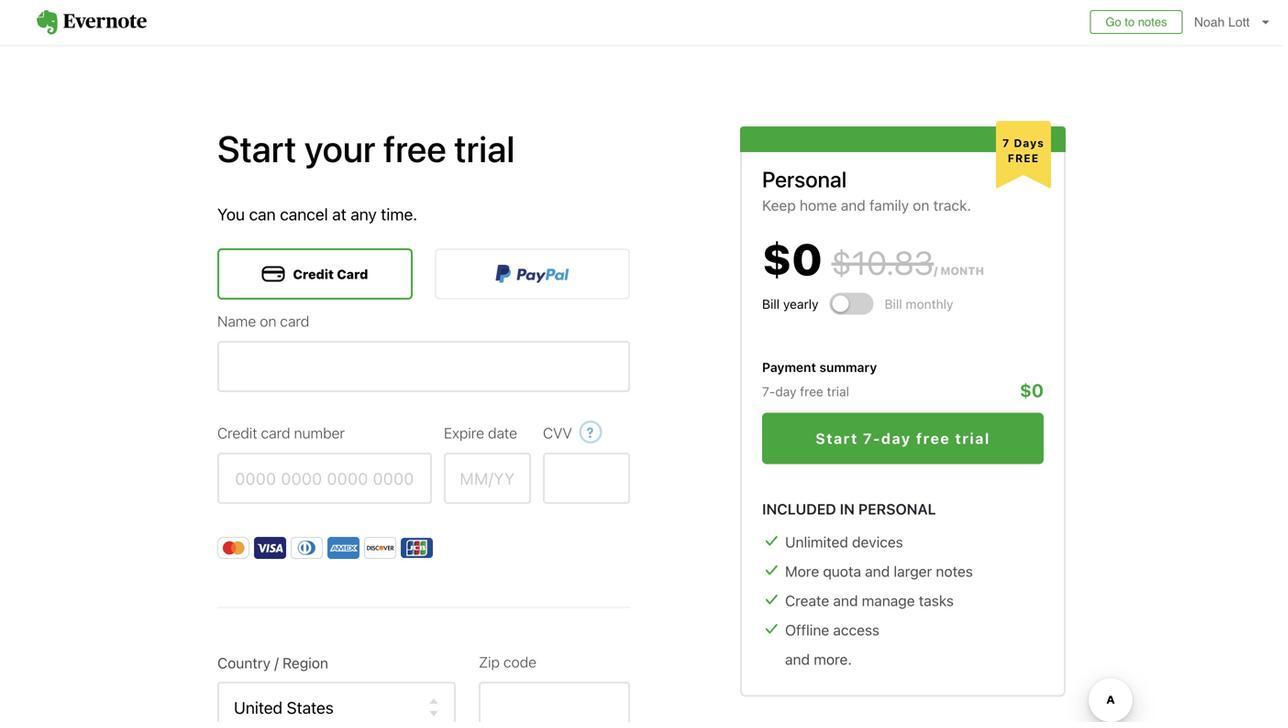 Task type: locate. For each thing, give the bounding box(es) containing it.
you
[[217, 205, 245, 224]]

2 horizontal spatial free
[[916, 430, 951, 448]]

free for day
[[800, 384, 824, 400]]

0 horizontal spatial $0
[[762, 233, 823, 285]]

start your free trial
[[217, 127, 515, 170]]

bill left yearly
[[762, 297, 780, 312]]

family
[[870, 197, 909, 214]]

2 bill from the left
[[885, 297, 902, 312]]

2 vertical spatial trial
[[956, 430, 991, 448]]

free
[[1008, 152, 1040, 165]]

1 horizontal spatial $0
[[1020, 380, 1044, 401]]

paypal image
[[496, 265, 569, 283]]

1 horizontal spatial start
[[816, 430, 858, 448]]

larger
[[894, 563, 932, 581]]

discover image
[[364, 538, 396, 560]]

7
[[1003, 137, 1010, 150]]

7-
[[762, 384, 775, 400], [863, 430, 882, 448]]

days
[[1014, 137, 1045, 150]]

number
[[294, 425, 345, 442]]

payment summary
[[762, 360, 877, 375]]

credit
[[293, 267, 334, 282], [217, 425, 257, 442]]

evernote image
[[18, 10, 165, 35]]

0 horizontal spatial personal
[[762, 167, 847, 192]]

month
[[941, 265, 985, 278]]

Credit card number text field
[[217, 453, 432, 505]]

7- down the payment on the right
[[762, 384, 775, 400]]

1 horizontal spatial trial
[[827, 384, 850, 400]]

unlimited
[[785, 534, 848, 551]]

personal up "devices"
[[859, 501, 936, 518]]

and down "devices"
[[865, 563, 890, 581]]

included in personal
[[762, 501, 936, 518]]

offline
[[785, 622, 830, 639]]

devices
[[852, 534, 903, 551]]

/ left month
[[934, 265, 938, 278]]

1 vertical spatial trial
[[827, 384, 850, 400]]

name
[[217, 313, 256, 330]]

day down the payment on the right
[[775, 384, 797, 400]]

japan credit bureau image
[[401, 538, 433, 560]]

1 horizontal spatial bill
[[885, 297, 902, 312]]

0 vertical spatial notes
[[1138, 15, 1168, 29]]

and
[[841, 197, 866, 214], [865, 563, 890, 581], [833, 593, 858, 610], [785, 651, 810, 669]]

personal up home
[[762, 167, 847, 192]]

0 vertical spatial /
[[934, 265, 938, 278]]

0 horizontal spatial bill
[[762, 297, 780, 312]]

code
[[504, 654, 537, 671]]

personal
[[762, 167, 847, 192], [859, 501, 936, 518]]

7-day free trial
[[762, 384, 850, 400]]

credit left number
[[217, 425, 257, 442]]

0 horizontal spatial trial
[[454, 127, 515, 170]]

zip code
[[479, 654, 537, 671]]

card left number
[[261, 425, 290, 442]]

your
[[304, 127, 376, 170]]

1 vertical spatial on
[[260, 313, 276, 330]]

0 horizontal spatial start
[[217, 127, 297, 170]]

and down quota
[[833, 593, 858, 610]]

Zip code text field
[[479, 683, 630, 723]]

track.
[[934, 197, 971, 214]]

7- inside start 7-day free trial button
[[863, 430, 882, 448]]

7- up included in personal
[[863, 430, 882, 448]]

1 vertical spatial free
[[800, 384, 824, 400]]

notes
[[1138, 15, 1168, 29], [936, 563, 973, 581]]

2 horizontal spatial trial
[[956, 430, 991, 448]]

0 horizontal spatial /
[[275, 655, 279, 672]]

$10.83
[[832, 243, 934, 282]]

$0
[[762, 233, 823, 285], [1020, 380, 1044, 401]]

start up can
[[217, 127, 297, 170]]

1 vertical spatial $0
[[1020, 380, 1044, 401]]

any
[[351, 205, 377, 224]]

day up included in personal
[[882, 430, 912, 448]]

more.
[[814, 651, 852, 669]]

expire date
[[444, 425, 517, 442]]

0 vertical spatial $0
[[762, 233, 823, 285]]

0 vertical spatial free
[[383, 127, 447, 170]]

1 horizontal spatial credit
[[293, 267, 334, 282]]

payment
[[762, 360, 816, 375]]

Name on card text field
[[217, 341, 630, 393]]

2 vertical spatial free
[[916, 430, 951, 448]]

day
[[775, 384, 797, 400], [882, 430, 912, 448]]

and inside personal keep home and family on track.
[[841, 197, 866, 214]]

1 vertical spatial credit
[[217, 425, 257, 442]]

in
[[840, 501, 855, 518]]

notes inside 'link'
[[1138, 15, 1168, 29]]

and right home
[[841, 197, 866, 214]]

1 vertical spatial 7-
[[863, 430, 882, 448]]

on left track.
[[913, 197, 930, 214]]

1 horizontal spatial 7-
[[863, 430, 882, 448]]

on right name at the top left of the page
[[260, 313, 276, 330]]

1 horizontal spatial free
[[800, 384, 824, 400]]

0 horizontal spatial credit
[[217, 425, 257, 442]]

summary
[[820, 360, 877, 375]]

bill
[[762, 297, 780, 312], [885, 297, 902, 312]]

0 vertical spatial credit
[[293, 267, 334, 282]]

0 vertical spatial trial
[[454, 127, 515, 170]]

question mark image
[[580, 417, 602, 449]]

credit left card on the left
[[293, 267, 334, 282]]

expire
[[444, 425, 484, 442]]

region
[[283, 655, 328, 672]]

0 vertical spatial start
[[217, 127, 297, 170]]

1 vertical spatial notes
[[936, 563, 973, 581]]

trial inside button
[[956, 430, 991, 448]]

trial
[[454, 127, 515, 170], [827, 384, 850, 400], [956, 430, 991, 448]]

cancel
[[280, 205, 328, 224]]

bill left the monthly
[[885, 297, 902, 312]]

credit for credit card number
[[217, 425, 257, 442]]

offline access
[[785, 622, 880, 639]]

start
[[217, 127, 297, 170], [816, 430, 858, 448]]

free
[[383, 127, 447, 170], [800, 384, 824, 400], [916, 430, 951, 448]]

1 horizontal spatial personal
[[859, 501, 936, 518]]

notes right to
[[1138, 15, 1168, 29]]

card
[[280, 313, 309, 330], [261, 425, 290, 442]]

1 horizontal spatial day
[[882, 430, 912, 448]]

1 vertical spatial /
[[275, 655, 279, 672]]

on
[[913, 197, 930, 214], [260, 313, 276, 330]]

1 vertical spatial day
[[882, 430, 912, 448]]

0 horizontal spatial free
[[383, 127, 447, 170]]

start down 7-day free trial
[[816, 430, 858, 448]]

start inside start 7-day free trial button
[[816, 430, 858, 448]]

1 horizontal spatial on
[[913, 197, 930, 214]]

1 vertical spatial start
[[816, 430, 858, 448]]

notes up tasks
[[936, 563, 973, 581]]

1 horizontal spatial /
[[934, 265, 938, 278]]

0 horizontal spatial 7-
[[762, 384, 775, 400]]

/ left region
[[275, 655, 279, 672]]

0 vertical spatial on
[[913, 197, 930, 214]]

more
[[785, 563, 819, 581]]

personal inside personal keep home and family on track.
[[762, 167, 847, 192]]

0 vertical spatial personal
[[762, 167, 847, 192]]

personal keep home and family on track.
[[762, 167, 971, 214]]

/
[[934, 265, 938, 278], [275, 655, 279, 672]]

$0 $10.83 / month
[[762, 233, 985, 285]]

monthly
[[906, 297, 954, 312]]

and down the "offline"
[[785, 651, 810, 669]]

1 bill from the left
[[762, 297, 780, 312]]

card down creditcard icon
[[280, 313, 309, 330]]

0 horizontal spatial on
[[260, 313, 276, 330]]

/ inside $0 $10.83 / month
[[934, 265, 938, 278]]

0 vertical spatial day
[[775, 384, 797, 400]]

1 horizontal spatial notes
[[1138, 15, 1168, 29]]



Task type: describe. For each thing, give the bounding box(es) containing it.
tasks
[[919, 593, 954, 610]]

go to notes
[[1106, 15, 1168, 29]]

trial for start your free trial
[[454, 127, 515, 170]]

visa image
[[254, 538, 286, 560]]

creditcard image
[[262, 267, 285, 282]]

diner's club image
[[291, 538, 323, 560]]

name on card
[[217, 313, 309, 330]]

start for start your free trial
[[217, 127, 297, 170]]

you can cancel at any time.
[[217, 205, 418, 224]]

day inside start 7-day free trial button
[[882, 430, 912, 448]]

start 7-day free trial
[[816, 430, 991, 448]]

1 vertical spatial personal
[[859, 501, 936, 518]]

evernote link
[[18, 0, 165, 45]]

free inside button
[[916, 430, 951, 448]]

zip
[[479, 654, 500, 671]]

card
[[337, 267, 368, 282]]

1 vertical spatial card
[[261, 425, 290, 442]]

go to notes link
[[1090, 10, 1183, 34]]

$0 for $0
[[1020, 380, 1044, 401]]

Expire date text field
[[444, 453, 531, 505]]

bill yearly
[[762, 297, 819, 312]]

more quota and larger notes
[[785, 563, 973, 581]]

start for start 7-day free trial
[[816, 430, 858, 448]]

cvv
[[543, 425, 572, 442]]

0 vertical spatial card
[[280, 313, 309, 330]]

country
[[217, 655, 271, 672]]

start 7-day free trial button
[[762, 413, 1044, 465]]

manage
[[862, 593, 915, 610]]

and more.
[[785, 651, 852, 669]]

date
[[488, 425, 517, 442]]

credit for credit card
[[293, 267, 334, 282]]

go
[[1106, 15, 1122, 29]]

$0 for $0 $10.83 / month
[[762, 233, 823, 285]]

trial for 7-day free trial
[[827, 384, 850, 400]]

at
[[332, 205, 347, 224]]

american express image
[[328, 538, 360, 560]]

keep
[[762, 197, 796, 214]]

CVV text field
[[543, 453, 630, 505]]

free for your
[[383, 127, 447, 170]]

bill for bill monthly
[[885, 297, 902, 312]]

home
[[800, 197, 837, 214]]

to
[[1125, 15, 1135, 29]]

noah lott
[[1194, 15, 1250, 29]]

0 horizontal spatial day
[[775, 384, 797, 400]]

create and manage tasks
[[785, 593, 954, 610]]

unlimited devices
[[785, 534, 903, 551]]

credit card
[[293, 267, 368, 282]]

on inside personal keep home and family on track.
[[913, 197, 930, 214]]

bill for bill yearly
[[762, 297, 780, 312]]

7 days free
[[1003, 137, 1045, 165]]

access
[[833, 622, 880, 639]]

included
[[762, 501, 836, 518]]

credit card number
[[217, 425, 345, 442]]

0 vertical spatial 7-
[[762, 384, 775, 400]]

country / region
[[217, 655, 328, 672]]

yearly
[[783, 297, 819, 312]]

lott
[[1229, 15, 1250, 29]]

time.
[[381, 205, 418, 224]]

0 horizontal spatial notes
[[936, 563, 973, 581]]

noah lott link
[[1190, 0, 1283, 45]]

create
[[785, 593, 830, 610]]

bill monthly
[[885, 297, 954, 312]]

master card image
[[217, 538, 250, 560]]

can
[[249, 205, 276, 224]]

quota
[[823, 563, 861, 581]]

noah
[[1194, 15, 1225, 29]]



Task type: vqa. For each thing, say whether or not it's contained in the screenshot.
Collapse note image at the top left of page
no



